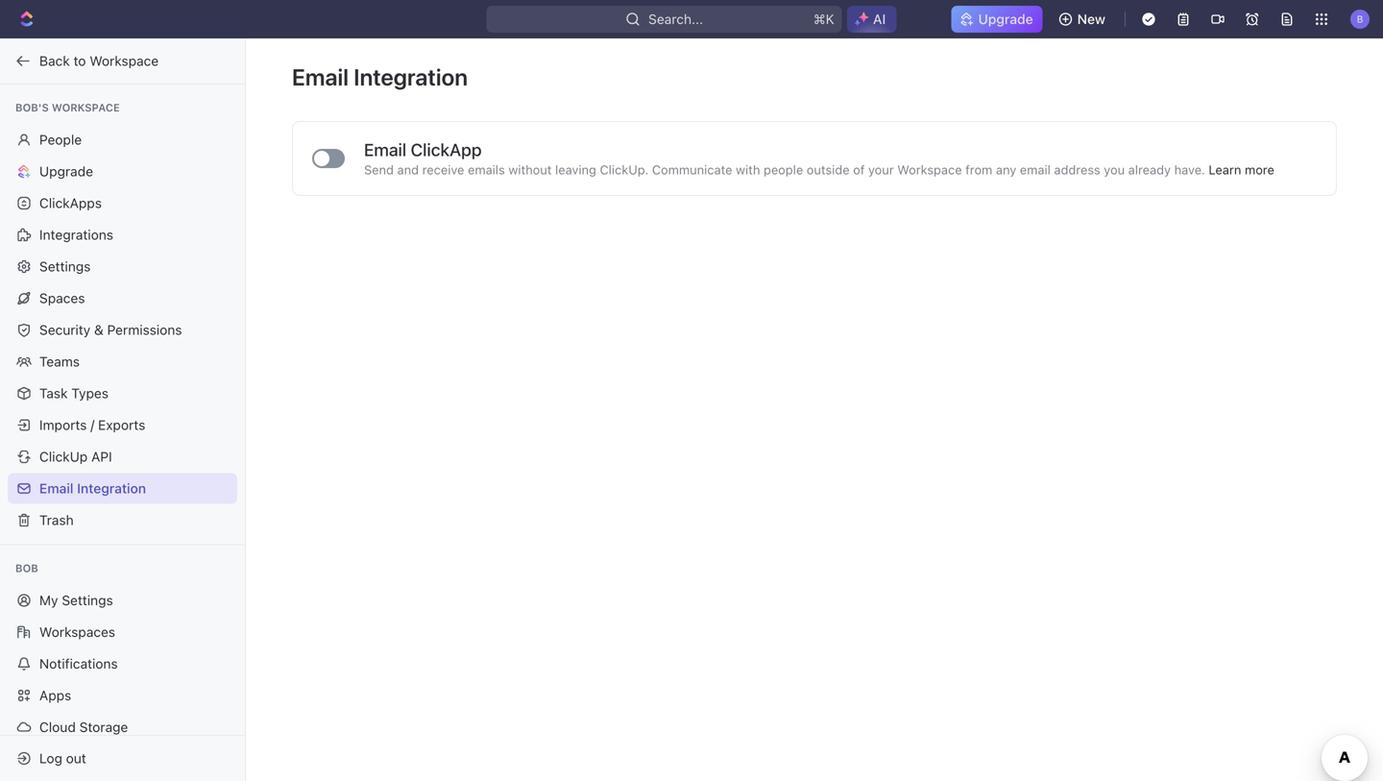 Task type: describe. For each thing, give the bounding box(es) containing it.
people
[[764, 162, 804, 177]]

clickapps link
[[8, 188, 237, 219]]

clickapp
[[411, 139, 482, 160]]

receive
[[422, 162, 465, 177]]

email integration link
[[8, 473, 237, 504]]

imports / exports
[[39, 417, 145, 433]]

your
[[869, 162, 894, 177]]

communicate
[[652, 162, 733, 177]]

clickup api
[[39, 449, 112, 465]]

back
[[39, 53, 70, 69]]

apps
[[39, 688, 71, 703]]

address
[[1055, 162, 1101, 177]]

my settings link
[[8, 585, 237, 616]]

with
[[736, 162, 761, 177]]

1 vertical spatial upgrade link
[[8, 156, 237, 187]]

people
[[39, 132, 82, 147]]

have.
[[1175, 162, 1206, 177]]

0 vertical spatial settings
[[39, 258, 91, 274]]

exports
[[98, 417, 145, 433]]

any
[[996, 162, 1017, 177]]

and
[[397, 162, 419, 177]]

my
[[39, 592, 58, 608]]

more
[[1245, 162, 1275, 177]]

0 horizontal spatial email integration
[[39, 480, 146, 496]]

outside
[[807, 162, 850, 177]]

you
[[1104, 162, 1125, 177]]

⌘k
[[814, 11, 835, 27]]

cloud storage
[[39, 719, 128, 735]]

ai button
[[847, 6, 897, 33]]

already
[[1129, 162, 1171, 177]]

from
[[966, 162, 993, 177]]

workspace inside back to workspace button
[[90, 53, 159, 69]]

without
[[509, 162, 552, 177]]

imports
[[39, 417, 87, 433]]

clickup
[[39, 449, 88, 465]]

notifications link
[[8, 649, 237, 679]]

imports / exports link
[[8, 410, 237, 441]]

my settings
[[39, 592, 113, 608]]

spaces link
[[8, 283, 237, 314]]

security & permissions link
[[8, 315, 237, 345]]

task types
[[39, 385, 109, 401]]

integrations link
[[8, 220, 237, 250]]

trash
[[39, 512, 74, 528]]

cloud
[[39, 719, 76, 735]]

1 horizontal spatial email integration
[[292, 63, 468, 90]]

log out
[[39, 750, 86, 766]]

leaving
[[555, 162, 597, 177]]

task types link
[[8, 378, 237, 409]]

trash link
[[8, 505, 237, 536]]

clickup.
[[600, 162, 649, 177]]

&
[[94, 322, 104, 338]]

1 horizontal spatial upgrade link
[[952, 6, 1043, 33]]



Task type: locate. For each thing, give the bounding box(es) containing it.
api
[[91, 449, 112, 465]]

to
[[74, 53, 86, 69]]

settings up spaces
[[39, 258, 91, 274]]

0 vertical spatial email
[[292, 63, 349, 90]]

clickapps
[[39, 195, 102, 211]]

search...
[[649, 11, 704, 27]]

cloud storage link
[[8, 712, 237, 743]]

back to workspace
[[39, 53, 159, 69]]

upgrade left new button at the top of the page
[[979, 11, 1034, 27]]

emails
[[468, 162, 505, 177]]

1 vertical spatial workspace
[[52, 101, 120, 114]]

upgrade up clickapps in the top of the page
[[39, 163, 93, 179]]

1 horizontal spatial integration
[[354, 63, 468, 90]]

b button
[[1345, 4, 1376, 35]]

1 vertical spatial email integration
[[39, 480, 146, 496]]

integration
[[354, 63, 468, 90], [77, 480, 146, 496]]

0 vertical spatial email integration
[[292, 63, 468, 90]]

back to workspace button
[[8, 46, 228, 76]]

1 vertical spatial integration
[[77, 480, 146, 496]]

workspace up people
[[52, 101, 120, 114]]

upgrade link left new button at the top of the page
[[952, 6, 1043, 33]]

out
[[66, 750, 86, 766]]

1 horizontal spatial upgrade
[[979, 11, 1034, 27]]

0 vertical spatial upgrade link
[[952, 6, 1043, 33]]

0 horizontal spatial email
[[39, 480, 73, 496]]

teams
[[39, 354, 80, 369]]

ai
[[873, 11, 886, 27]]

email integration up the send
[[292, 63, 468, 90]]

notifications
[[39, 656, 118, 672]]

0 vertical spatial integration
[[354, 63, 468, 90]]

settings
[[39, 258, 91, 274], [62, 592, 113, 608]]

email
[[1020, 162, 1051, 177]]

bob
[[15, 562, 38, 575]]

storage
[[79, 719, 128, 735]]

task
[[39, 385, 68, 401]]

log out button
[[8, 743, 229, 774]]

0 vertical spatial upgrade
[[979, 11, 1034, 27]]

1 vertical spatial upgrade
[[39, 163, 93, 179]]

bob's workspace
[[15, 101, 120, 114]]

workspace right to
[[90, 53, 159, 69]]

2 vertical spatial workspace
[[898, 162, 962, 177]]

learn
[[1209, 162, 1242, 177]]

2 vertical spatial email
[[39, 480, 73, 496]]

email integration down "api"
[[39, 480, 146, 496]]

settings up workspaces
[[62, 592, 113, 608]]

upgrade link
[[952, 6, 1043, 33], [8, 156, 237, 187]]

0 vertical spatial workspace
[[90, 53, 159, 69]]

people link
[[8, 124, 237, 155]]

workspaces link
[[8, 617, 237, 648]]

b
[[1357, 13, 1364, 24]]

workspace
[[90, 53, 159, 69], [52, 101, 120, 114], [898, 162, 962, 177]]

email clickapp send and receive emails without leaving clickup. communicate with people outside of your workspace from any email address you already have. learn more
[[364, 139, 1275, 177]]

types
[[71, 385, 109, 401]]

of
[[853, 162, 865, 177]]

integrations
[[39, 227, 113, 243]]

spaces
[[39, 290, 85, 306]]

integration up clickapp
[[354, 63, 468, 90]]

teams link
[[8, 346, 237, 377]]

1 vertical spatial settings
[[62, 592, 113, 608]]

apps link
[[8, 680, 237, 711]]

send
[[364, 162, 394, 177]]

log
[[39, 750, 62, 766]]

integration down "api"
[[77, 480, 146, 496]]

upgrade
[[979, 11, 1034, 27], [39, 163, 93, 179]]

2 horizontal spatial email
[[364, 139, 407, 160]]

0 horizontal spatial integration
[[77, 480, 146, 496]]

new
[[1078, 11, 1106, 27]]

workspaces
[[39, 624, 115, 640]]

learn more link
[[1209, 162, 1275, 177]]

0 horizontal spatial upgrade link
[[8, 156, 237, 187]]

1 vertical spatial email
[[364, 139, 407, 160]]

upgrade link up the clickapps link on the left
[[8, 156, 237, 187]]

/
[[91, 417, 94, 433]]

clickup api link
[[8, 442, 237, 472]]

bob's
[[15, 101, 49, 114]]

security
[[39, 322, 91, 338]]

1 horizontal spatial email
[[292, 63, 349, 90]]

permissions
[[107, 322, 182, 338]]

0 horizontal spatial upgrade
[[39, 163, 93, 179]]

email inside email clickapp send and receive emails without leaving clickup. communicate with people outside of your workspace from any email address you already have. learn more
[[364, 139, 407, 160]]

email integration
[[292, 63, 468, 90], [39, 480, 146, 496]]

workspace inside email clickapp send and receive emails without leaving clickup. communicate with people outside of your workspace from any email address you already have. learn more
[[898, 162, 962, 177]]

new button
[[1051, 4, 1118, 35]]

workspace right your
[[898, 162, 962, 177]]

email
[[292, 63, 349, 90], [364, 139, 407, 160], [39, 480, 73, 496]]

settings link
[[8, 251, 237, 282]]

security & permissions
[[39, 322, 182, 338]]



Task type: vqa. For each thing, say whether or not it's contained in the screenshot.
first 19 element from the right
no



